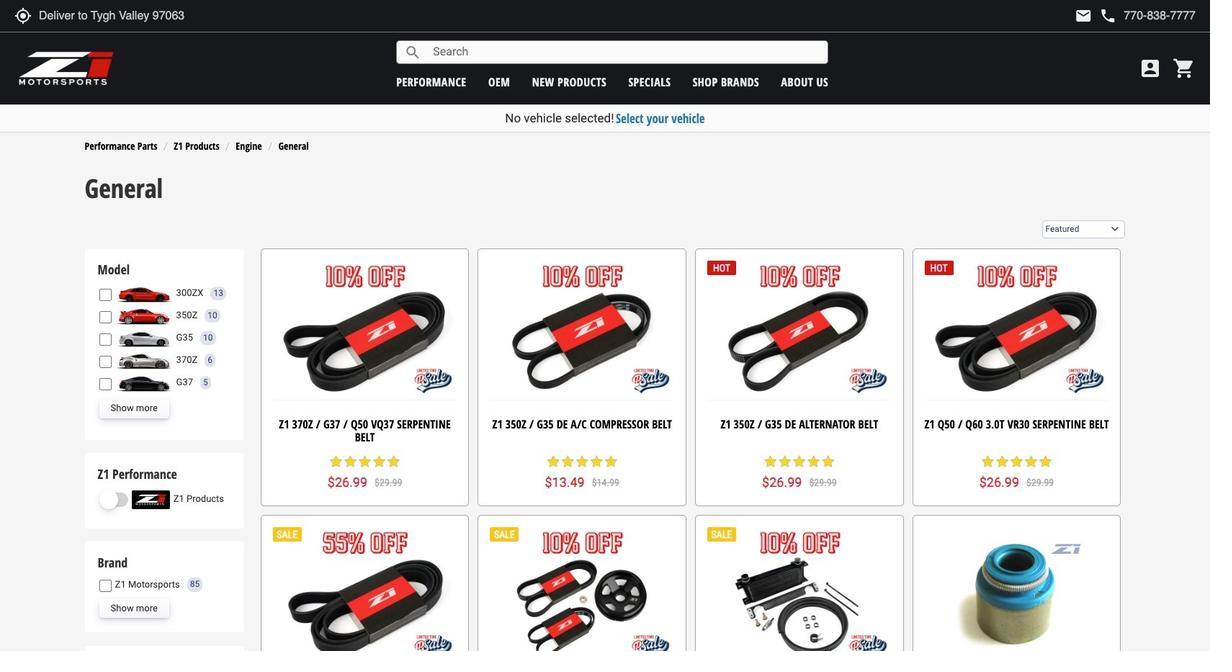 Task type: locate. For each thing, give the bounding box(es) containing it.
nissan 370z z34 2009 2010 2011 2012 2013 2014 2015 2016 2017 2018 2019 3.7l vq37vhr vhr nismo z1 motorsports image
[[115, 351, 173, 370]]

infiniti g37 coupe sedan convertible v36 cv36 hv36 skyline 2008 2009 2010 2011 2012 2013 3.7l vq37vhr z1 motorsports image
[[115, 374, 173, 392]]

None checkbox
[[99, 311, 111, 324], [99, 580, 111, 593], [99, 311, 111, 324], [99, 580, 111, 593]]

None checkbox
[[99, 289, 111, 301], [99, 334, 111, 346], [99, 356, 111, 368], [99, 378, 111, 391], [99, 289, 111, 301], [99, 334, 111, 346], [99, 356, 111, 368], [99, 378, 111, 391]]



Task type: describe. For each thing, give the bounding box(es) containing it.
infiniti g35 coupe sedan v35 v36 skyline 2003 2004 2005 2006 2007 2008 3.5l vq35de revup rev up vq35hr z1 motorsports image
[[115, 329, 173, 348]]

Search search field
[[422, 41, 828, 63]]

nissan 350z z33 2003 2004 2005 2006 2007 2008 2009 vq35de 3.5l revup rev up vq35hr nismo z1 motorsports image
[[115, 307, 173, 325]]

z1 motorsports logo image
[[18, 50, 115, 86]]

nissan 300zx z32 1990 1991 1992 1993 1994 1995 1996 vg30dett vg30de twin turbo non turbo z1 motorsports image
[[115, 284, 173, 303]]



Task type: vqa. For each thing, say whether or not it's contained in the screenshot.
info@z1motorsports.com
no



